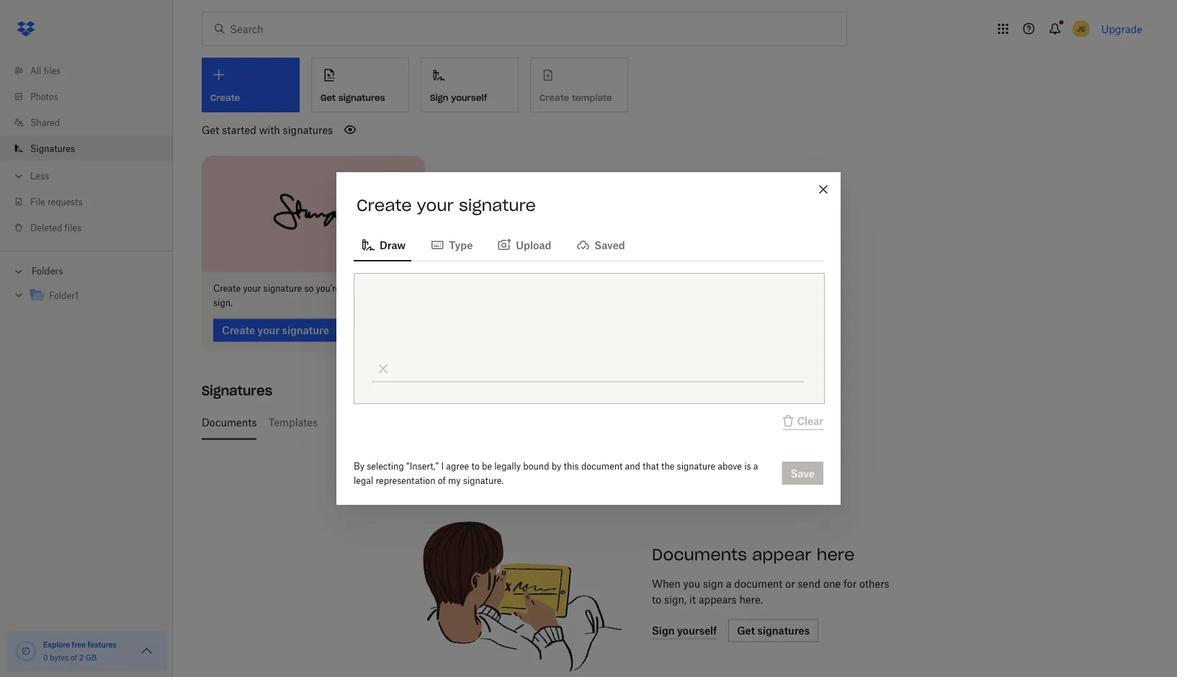 Task type: locate. For each thing, give the bounding box(es) containing it.
of inside explore free features 0 bytes of 2 gb
[[70, 653, 77, 662]]

document right this
[[581, 461, 623, 472]]

1 vertical spatial get
[[202, 124, 219, 136]]

shared
[[30, 117, 60, 128]]

get for get started with signatures
[[202, 124, 219, 136]]

1 vertical spatial documents
[[652, 544, 747, 565]]

upload
[[516, 239, 551, 251]]

or
[[785, 578, 795, 590]]

create inside dialog
[[357, 195, 412, 215]]

get up the get started with signatures
[[321, 92, 336, 103]]

0 vertical spatial signatures
[[30, 143, 75, 154]]

create your signature
[[357, 195, 536, 215]]

0 horizontal spatial files
[[44, 65, 61, 76]]

photos
[[30, 91, 58, 102]]

send
[[798, 578, 821, 590]]

1 horizontal spatial files
[[65, 222, 82, 233]]

1 vertical spatial a
[[726, 578, 732, 590]]

create for create your signature
[[357, 195, 412, 215]]

file requests link
[[12, 189, 173, 215]]

signature.
[[463, 475, 504, 486]]

when you sign a document or send one for others to sign, it appears here.
[[652, 578, 890, 606]]

requests
[[47, 196, 83, 207]]

files
[[44, 65, 61, 76], [65, 222, 82, 233]]

0 horizontal spatial signature
[[263, 283, 302, 294]]

for
[[844, 578, 857, 590]]

signatures inside list item
[[30, 143, 75, 154]]

1 vertical spatial of
[[70, 653, 77, 662]]

1 horizontal spatial a
[[753, 461, 758, 472]]

bytes
[[50, 653, 69, 662]]

your left "so" at left top
[[243, 283, 261, 294]]

photos link
[[12, 84, 173, 110]]

upgrade link
[[1101, 23, 1143, 35]]

get left started
[[202, 124, 219, 136]]

sign yourself
[[430, 92, 487, 103]]

2 horizontal spatial to
[[652, 594, 662, 606]]

0 vertical spatial document
[[581, 461, 623, 472]]

0 vertical spatial files
[[44, 65, 61, 76]]

folders
[[32, 266, 63, 277]]

and
[[625, 461, 640, 472]]

0 vertical spatial a
[[753, 461, 758, 472]]

folder1
[[49, 290, 79, 301]]

your inside dialog
[[417, 195, 454, 215]]

"insert,"
[[406, 461, 439, 472]]

files for all files
[[44, 65, 61, 76]]

0 horizontal spatial of
[[70, 653, 77, 662]]

0 vertical spatial documents
[[202, 416, 257, 429]]

0 vertical spatial to
[[398, 283, 406, 294]]

1 horizontal spatial signature
[[459, 195, 536, 215]]

be
[[482, 461, 492, 472]]

deleted files link
[[12, 215, 173, 241]]

tab list
[[354, 227, 823, 262], [202, 405, 1137, 440]]

sign
[[430, 92, 449, 103]]

1 horizontal spatial of
[[438, 475, 446, 486]]

your up type
[[417, 195, 454, 215]]

1 horizontal spatial to
[[471, 461, 480, 472]]

here.
[[740, 594, 763, 606]]

document
[[581, 461, 623, 472], [734, 578, 783, 590]]

signature for create your signature so you're always ready to sign.
[[263, 283, 302, 294]]

documents for documents
[[202, 416, 257, 429]]

you're
[[316, 283, 340, 294]]

1 horizontal spatial documents
[[652, 544, 747, 565]]

1 horizontal spatial create
[[357, 195, 412, 215]]

1 horizontal spatial get
[[321, 92, 336, 103]]

file
[[30, 196, 45, 207]]

documents up you
[[652, 544, 747, 565]]

of left my
[[438, 475, 446, 486]]

1 vertical spatial signature
[[263, 283, 302, 294]]

0 vertical spatial get
[[321, 92, 336, 103]]

explore free features 0 bytes of 2 gb
[[43, 640, 117, 662]]

to left "be"
[[471, 461, 480, 472]]

deleted
[[30, 222, 62, 233]]

signature inside create your signature so you're always ready to sign.
[[263, 283, 302, 294]]

0 horizontal spatial create
[[213, 283, 241, 294]]

1 horizontal spatial signatures
[[338, 92, 385, 103]]

files right all at the top of the page
[[44, 65, 61, 76]]

1 horizontal spatial your
[[417, 195, 454, 215]]

here
[[817, 544, 855, 565]]

tab list containing draw
[[354, 227, 823, 262]]

your for create your signature
[[417, 195, 454, 215]]

document inside by selecting "insert," i agree to be legally bound by this document and that the signature above is a legal representation of my signature.
[[581, 461, 623, 472]]

0 horizontal spatial to
[[398, 283, 406, 294]]

signature for create your signature
[[459, 195, 536, 215]]

signature left "so" at left top
[[263, 283, 302, 294]]

list
[[0, 49, 173, 251]]

files right deleted
[[65, 222, 82, 233]]

0 vertical spatial your
[[417, 195, 454, 215]]

signatures
[[338, 92, 385, 103], [283, 124, 333, 136]]

0 horizontal spatial get
[[202, 124, 219, 136]]

0 horizontal spatial a
[[726, 578, 732, 590]]

2 vertical spatial signature
[[677, 461, 716, 472]]

appear
[[752, 544, 812, 565]]

your for create your signature so you're always ready to sign.
[[243, 283, 261, 294]]

list containing all files
[[0, 49, 173, 251]]

0 horizontal spatial document
[[581, 461, 623, 472]]

0 vertical spatial signature
[[459, 195, 536, 215]]

1 vertical spatial files
[[65, 222, 82, 233]]

0 vertical spatial of
[[438, 475, 446, 486]]

0 vertical spatial tab list
[[354, 227, 823, 262]]

1 vertical spatial signatures
[[283, 124, 333, 136]]

documents left templates in the left of the page
[[202, 416, 257, 429]]

to inside create your signature so you're always ready to sign.
[[398, 283, 406, 294]]

0 horizontal spatial signatures
[[283, 124, 333, 136]]

all files
[[30, 65, 61, 76]]

of left the 2
[[70, 653, 77, 662]]

1 vertical spatial document
[[734, 578, 783, 590]]

sign,
[[664, 594, 687, 606]]

0 horizontal spatial signatures
[[30, 143, 75, 154]]

create up sign.
[[213, 283, 241, 294]]

0 horizontal spatial documents
[[202, 416, 257, 429]]

get inside button
[[321, 92, 336, 103]]

of
[[438, 475, 446, 486], [70, 653, 77, 662]]

1 vertical spatial to
[[471, 461, 480, 472]]

explore
[[43, 640, 70, 649]]

your inside create your signature so you're always ready to sign.
[[243, 283, 261, 294]]

0 vertical spatial signatures
[[338, 92, 385, 103]]

document up here.
[[734, 578, 783, 590]]

1 vertical spatial tab list
[[202, 405, 1137, 440]]

1 vertical spatial create
[[213, 283, 241, 294]]

deleted files
[[30, 222, 82, 233]]

a inside 'when you sign a document or send one for others to sign, it appears here.'
[[726, 578, 732, 590]]

signatures
[[30, 143, 75, 154], [202, 383, 272, 399]]

get
[[321, 92, 336, 103], [202, 124, 219, 136]]

all files link
[[12, 58, 173, 84]]

create inside create your signature so you're always ready to sign.
[[213, 283, 241, 294]]

1 vertical spatial your
[[243, 283, 261, 294]]

upgrade
[[1101, 23, 1143, 35]]

create for create your signature so you're always ready to sign.
[[213, 283, 241, 294]]

type
[[449, 239, 473, 251]]

2 vertical spatial to
[[652, 594, 662, 606]]

files for deleted files
[[65, 222, 82, 233]]

1 vertical spatial signatures
[[202, 383, 272, 399]]

a
[[753, 461, 758, 472], [726, 578, 732, 590]]

a right 'is'
[[753, 461, 758, 472]]

folders button
[[0, 260, 173, 281]]

signatures up documents tab
[[202, 383, 272, 399]]

signature
[[459, 195, 536, 215], [263, 283, 302, 294], [677, 461, 716, 472]]

to
[[398, 283, 406, 294], [471, 461, 480, 472], [652, 594, 662, 606]]

my
[[448, 475, 461, 486]]

to down when
[[652, 594, 662, 606]]

your
[[417, 195, 454, 215], [243, 283, 261, 294]]

free
[[72, 640, 86, 649]]

ready
[[373, 283, 395, 294]]

to right ready
[[398, 283, 406, 294]]

documents for documents appear here
[[652, 544, 747, 565]]

get for get signatures
[[321, 92, 336, 103]]

1 horizontal spatial document
[[734, 578, 783, 590]]

documents tab
[[202, 405, 257, 440]]

dropbox image
[[12, 14, 40, 43]]

a right sign
[[726, 578, 732, 590]]

signatures down shared
[[30, 143, 75, 154]]

file requests
[[30, 196, 83, 207]]

signature right the at the bottom
[[677, 461, 716, 472]]

0 horizontal spatial your
[[243, 283, 261, 294]]

appears
[[699, 594, 737, 606]]

bound
[[523, 461, 549, 472]]

signature up upload
[[459, 195, 536, 215]]

sign.
[[213, 298, 233, 308]]

documents
[[202, 416, 257, 429], [652, 544, 747, 565]]

create up draw
[[357, 195, 412, 215]]

a inside by selecting "insert," i agree to be legally bound by this document and that the signature above is a legal representation of my signature.
[[753, 461, 758, 472]]

0 vertical spatial create
[[357, 195, 412, 215]]

create
[[357, 195, 412, 215], [213, 283, 241, 294]]

of inside by selecting "insert," i agree to be legally bound by this document and that the signature above is a legal representation of my signature.
[[438, 475, 446, 486]]

this
[[564, 461, 579, 472]]

2 horizontal spatial signature
[[677, 461, 716, 472]]



Task type: vqa. For each thing, say whether or not it's contained in the screenshot.
the leftmost To
yes



Task type: describe. For each thing, give the bounding box(es) containing it.
signature inside by selecting "insert," i agree to be legally bound by this document and that the signature above is a legal representation of my signature.
[[677, 461, 716, 472]]

sign yourself button
[[421, 58, 519, 112]]

others
[[860, 578, 890, 590]]

signatures inside button
[[338, 92, 385, 103]]

to inside 'when you sign a document or send one for others to sign, it appears here.'
[[652, 594, 662, 606]]

less
[[30, 170, 49, 181]]

1 horizontal spatial signatures
[[202, 383, 272, 399]]

i
[[441, 461, 444, 472]]

0
[[43, 653, 48, 662]]

yourself
[[451, 92, 487, 103]]

always
[[343, 283, 370, 294]]

signatures link
[[12, 135, 173, 161]]

selecting
[[367, 461, 404, 472]]

by selecting "insert," i agree to be legally bound by this document and that the signature above is a legal representation of my signature.
[[354, 461, 758, 486]]

get signatures button
[[311, 58, 409, 112]]

saved
[[595, 239, 625, 251]]

to inside by selecting "insert," i agree to be legally bound by this document and that the signature above is a legal representation of my signature.
[[471, 461, 480, 472]]

create your signature so you're always ready to sign.
[[213, 283, 406, 308]]

legal
[[354, 475, 373, 486]]

with
[[259, 124, 280, 136]]

get signatures
[[321, 92, 385, 103]]

templates tab
[[268, 405, 318, 440]]

started
[[222, 124, 256, 136]]

you
[[683, 578, 700, 590]]

documents appear here
[[652, 544, 855, 565]]

folder1 link
[[29, 286, 161, 306]]

tab list containing documents
[[202, 405, 1137, 440]]

tab list inside create your signature dialog
[[354, 227, 823, 262]]

sign
[[703, 578, 723, 590]]

by
[[354, 461, 365, 472]]

it
[[690, 594, 696, 606]]

draw
[[380, 239, 406, 251]]

templates
[[268, 416, 318, 429]]

representation
[[376, 475, 435, 486]]

all
[[30, 65, 41, 76]]

quota usage element
[[14, 640, 37, 663]]

the
[[661, 461, 675, 472]]

create your signature dialog
[[336, 172, 841, 505]]

document inside 'when you sign a document or send one for others to sign, it appears here.'
[[734, 578, 783, 590]]

so
[[304, 283, 314, 294]]

when
[[652, 578, 681, 590]]

shared link
[[12, 110, 173, 135]]

is
[[744, 461, 751, 472]]

less image
[[12, 169, 26, 183]]

gb
[[85, 653, 97, 662]]

by
[[552, 461, 561, 472]]

agree
[[446, 461, 469, 472]]

signatures list item
[[0, 135, 173, 161]]

that
[[643, 461, 659, 472]]

one
[[824, 578, 841, 590]]

features
[[87, 640, 117, 649]]

get started with signatures
[[202, 124, 333, 136]]

2
[[79, 653, 84, 662]]

above
[[718, 461, 742, 472]]

legally
[[494, 461, 521, 472]]



